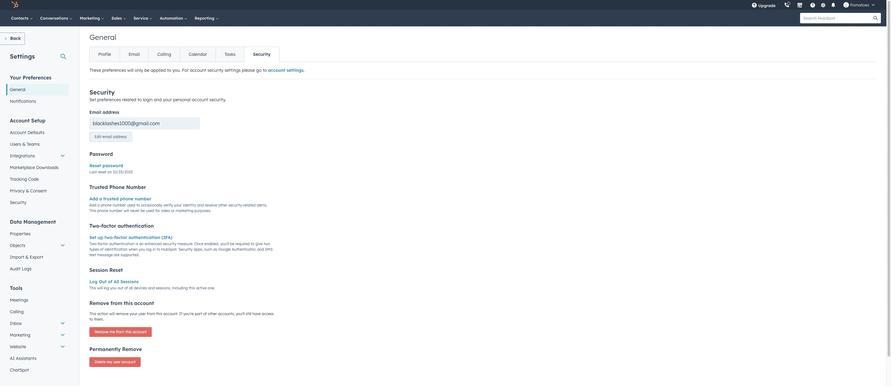 Task type: locate. For each thing, give the bounding box(es) containing it.
have
[[253, 312, 261, 317]]

calling icon button
[[782, 1, 792, 9]]

and right devices
[[148, 286, 155, 291]]

security link down consent
[[6, 197, 69, 209]]

1 horizontal spatial you'll
[[236, 312, 245, 317]]

address right email
[[113, 135, 127, 139]]

0 vertical spatial authentication
[[118, 223, 154, 229]]

2 vertical spatial your
[[130, 312, 137, 317]]

0 vertical spatial used
[[127, 203, 135, 208]]

0 vertical spatial reset
[[89, 163, 101, 169]]

1 vertical spatial two-
[[89, 242, 98, 247]]

security down tasks link
[[208, 68, 223, 73]]

user right my
[[113, 360, 121, 365]]

1 horizontal spatial related
[[244, 203, 256, 208]]

1 vertical spatial from
[[147, 312, 155, 317]]

2 vertical spatial from
[[116, 330, 124, 335]]

0 horizontal spatial reset
[[89, 163, 101, 169]]

& right users
[[22, 142, 25, 147]]

1 horizontal spatial user
[[138, 312, 146, 317]]

inbox
[[10, 321, 22, 327]]

reporting link
[[191, 10, 222, 26]]

calling for calling link to the bottom
[[10, 309, 24, 315]]

authentication up identification
[[109, 242, 135, 247]]

1 vertical spatial preferences
[[97, 97, 121, 103]]

log
[[146, 247, 152, 252], [104, 286, 109, 291]]

pomatoes button
[[840, 0, 879, 10]]

1 horizontal spatial security link
[[244, 47, 279, 62]]

0 vertical spatial calling link
[[148, 47, 180, 62]]

remove
[[89, 301, 109, 307], [95, 330, 109, 335], [122, 347, 142, 353]]

and inside set up two-factor authentication (2fa) two-factor authentication is an enhanced security measure. once enabled, you'll be required to give two types of identification when you log in to hubspot. security apps, such as google authenticator, and sms text message are supported.
[[257, 247, 264, 252]]

0 horizontal spatial you
[[110, 286, 117, 291]]

email up only
[[129, 52, 140, 57]]

1 vertical spatial used
[[146, 209, 154, 213]]

1 vertical spatial address
[[113, 135, 127, 139]]

0 vertical spatial address
[[103, 110, 119, 115]]

0 vertical spatial from
[[111, 301, 122, 307]]

0 vertical spatial calling
[[157, 52, 171, 57]]

remove inside button
[[95, 330, 109, 335]]

meetings link
[[6, 295, 69, 306]]

menu
[[748, 0, 879, 10]]

factor up two- on the left bottom of page
[[101, 223, 116, 229]]

1 horizontal spatial other
[[218, 203, 227, 208]]

marketing
[[80, 16, 101, 21], [10, 333, 30, 338]]

users & teams
[[10, 142, 40, 147]]

calling
[[157, 52, 171, 57], [10, 309, 24, 315]]

two- up types at the bottom of page
[[89, 242, 98, 247]]

your
[[10, 75, 21, 81]]

tools element
[[6, 285, 69, 376]]

& for teams
[[22, 142, 25, 147]]

two-factor authentication
[[89, 223, 154, 229]]

to right in
[[157, 247, 160, 252]]

0 horizontal spatial calling link
[[6, 306, 69, 318]]

2 vertical spatial remove
[[122, 347, 142, 353]]

calling link up applied
[[148, 47, 180, 62]]

from inside this action will remove your user from this account. if you're part of other accounts, you'll still have access to them.
[[147, 312, 155, 317]]

this up remove
[[124, 301, 133, 307]]

to
[[167, 68, 171, 73], [263, 68, 267, 73], [138, 97, 142, 103], [136, 203, 140, 208], [251, 242, 254, 247], [157, 247, 160, 252], [89, 317, 93, 322]]

email
[[129, 52, 140, 57], [89, 110, 101, 115]]

this action will remove your user from this account. if you're part of other accounts, you'll still have access to them.
[[89, 312, 274, 322]]

trusted
[[89, 184, 108, 191]]

navigation
[[89, 47, 279, 62]]

two- up "up"
[[89, 223, 101, 229]]

authentication up an
[[129, 235, 160, 241]]

from right "me"
[[116, 330, 124, 335]]

add
[[89, 196, 98, 202], [89, 203, 96, 208]]

remove left "me"
[[95, 330, 109, 335]]

1 vertical spatial log
[[104, 286, 109, 291]]

log left in
[[146, 247, 152, 252]]

2 vertical spatial &
[[25, 255, 29, 260]]

0 vertical spatial &
[[22, 142, 25, 147]]

0 horizontal spatial user
[[113, 360, 121, 365]]

0 vertical spatial related
[[122, 97, 136, 103]]

integrations button
[[6, 150, 69, 162]]

1 vertical spatial add
[[89, 203, 96, 208]]

1 horizontal spatial your
[[163, 97, 172, 103]]

automation link
[[156, 10, 191, 26]]

marketing up website
[[10, 333, 30, 338]]

1 vertical spatial other
[[208, 312, 217, 317]]

identification
[[105, 247, 128, 252]]

audit logs
[[10, 266, 31, 272]]

out
[[118, 286, 123, 291]]

0 vertical spatial number
[[135, 196, 151, 202]]

security inside security set preferences related to login and your personal account security.
[[89, 88, 115, 96]]

0 vertical spatial you
[[139, 247, 145, 252]]

set up email address in the top left of the page
[[89, 97, 96, 103]]

preferences up email address in the top left of the page
[[97, 97, 121, 103]]

0 vertical spatial marketing
[[80, 16, 101, 21]]

navigation containing profile
[[89, 47, 279, 62]]

remove
[[116, 312, 129, 317]]

your inside this action will remove your user from this account. if you're part of other accounts, you'll still have access to them.
[[130, 312, 137, 317]]

0 horizontal spatial you'll
[[220, 242, 229, 247]]

to inside security set preferences related to login and your personal account security.
[[138, 97, 142, 103]]

to inside add a trusted phone number add a phone number used to occasionally verify your identity and receive other security-related alerts. this phone number will never be used for sales or marketing purposes.
[[136, 203, 140, 208]]

and right login
[[154, 97, 162, 103]]

of inside set up two-factor authentication (2fa) two-factor authentication is an enhanced security measure. once enabled, you'll be required to give two types of identification when you log in to hubspot. security apps, such as google authenticator, and sms text message are supported.
[[100, 247, 104, 252]]

& right privacy
[[26, 188, 29, 194]]

from inside button
[[116, 330, 124, 335]]

1 vertical spatial calling
[[10, 309, 24, 315]]

from left account.
[[147, 312, 155, 317]]

1 horizontal spatial reset
[[109, 267, 123, 274]]

used down occasionally
[[146, 209, 154, 213]]

2 this from the top
[[89, 286, 96, 291]]

calling link down meetings
[[6, 306, 69, 318]]

receive
[[205, 203, 217, 208]]

preferences down profile
[[102, 68, 126, 73]]

this inside the log out of all sessions this will log you out of all devices and sessions, including this active one.
[[89, 286, 96, 291]]

2 vertical spatial be
[[230, 242, 234, 247]]

these preferences will only be applied to you. for account security settings please go to account settings .
[[89, 68, 305, 73]]

0 vertical spatial log
[[146, 247, 152, 252]]

ai assistants link
[[6, 353, 69, 365]]

3 this from the top
[[89, 312, 96, 317]]

integrations
[[10, 153, 35, 159]]

log down out
[[104, 286, 109, 291]]

0 horizontal spatial security
[[163, 242, 176, 247]]

other inside add a trusted phone number add a phone number used to occasionally verify your identity and receive other security-related alerts. this phone number will never be used for sales or marketing purposes.
[[218, 203, 227, 208]]

1 vertical spatial marketing
[[10, 333, 30, 338]]

menu containing pomatoes
[[748, 0, 879, 10]]

remove down remove me from this account button
[[122, 347, 142, 353]]

0 vertical spatial set
[[89, 97, 96, 103]]

authentication up the set up two-factor authentication (2fa) button on the left bottom of page
[[118, 223, 154, 229]]

0 vertical spatial user
[[138, 312, 146, 317]]

log inside the log out of all sessions this will log you out of all devices and sessions, including this active one.
[[104, 286, 109, 291]]

1 vertical spatial this
[[89, 286, 96, 291]]

account down devices
[[134, 301, 154, 307]]

other right receive
[[218, 203, 227, 208]]

1 this from the top
[[89, 209, 96, 213]]

remove me from this account button
[[89, 328, 152, 337]]

1 horizontal spatial settings
[[287, 68, 304, 73]]

1 set from the top
[[89, 97, 96, 103]]

1 vertical spatial email
[[89, 110, 101, 115]]

address up edit email address
[[103, 110, 119, 115]]

you'll up google
[[220, 242, 229, 247]]

settings image
[[821, 3, 826, 8]]

security
[[253, 52, 271, 57], [89, 88, 115, 96], [10, 200, 26, 206], [179, 247, 193, 252]]

2 add from the top
[[89, 203, 96, 208]]

0 vertical spatial remove
[[89, 301, 109, 307]]

security inside account setup "element"
[[10, 200, 26, 206]]

is
[[136, 242, 138, 247]]

reset up all
[[109, 267, 123, 274]]

audit logs link
[[6, 263, 69, 275]]

account up users
[[10, 130, 26, 135]]

sales link
[[108, 10, 130, 26]]

occasionally
[[141, 203, 162, 208]]

to left give
[[251, 242, 254, 247]]

set left "up"
[[89, 235, 96, 241]]

you down an
[[139, 247, 145, 252]]

reset password last reset on 10/23/2023
[[89, 163, 133, 175]]

account right "me"
[[133, 330, 147, 335]]

from up remove
[[111, 301, 122, 307]]

1 vertical spatial phone
[[101, 203, 112, 208]]

you'll left still
[[236, 312, 245, 317]]

account right go
[[268, 68, 285, 73]]

1 vertical spatial reset
[[109, 267, 123, 274]]

2 account from the top
[[10, 130, 26, 135]]

tracking
[[10, 177, 27, 182]]

calling inside tools element
[[10, 309, 24, 315]]

2 vertical spatial authentication
[[109, 242, 135, 247]]

1 vertical spatial your
[[174, 203, 182, 208]]

other inside this action will remove your user from this account. if you're part of other accounts, you'll still have access to them.
[[208, 312, 217, 317]]

1 horizontal spatial calling link
[[148, 47, 180, 62]]

calling up applied
[[157, 52, 171, 57]]

0 vertical spatial you'll
[[220, 242, 229, 247]]

2 two- from the top
[[89, 242, 98, 247]]

1 vertical spatial set
[[89, 235, 96, 241]]

this inside this action will remove your user from this account. if you're part of other accounts, you'll still have access to them.
[[89, 312, 96, 317]]

consent
[[30, 188, 47, 194]]

1 vertical spatial &
[[26, 188, 29, 194]]

help image
[[810, 3, 816, 8]]

remove up action
[[89, 301, 109, 307]]

1 horizontal spatial calling
[[157, 52, 171, 57]]

calling inside navigation
[[157, 52, 171, 57]]

email inside email "link"
[[129, 52, 140, 57]]

security up hubspot.
[[163, 242, 176, 247]]

0 vertical spatial a
[[99, 196, 102, 202]]

session
[[89, 267, 108, 274]]

to up never
[[136, 203, 140, 208]]

0 vertical spatial add
[[89, 196, 98, 202]]

measure.
[[177, 242, 193, 247]]

to inside this action will remove your user from this account. if you're part of other accounts, you'll still have access to them.
[[89, 317, 93, 322]]

1 account from the top
[[10, 118, 30, 124]]

0 vertical spatial this
[[89, 209, 96, 213]]

address inside button
[[113, 135, 127, 139]]

general up profile
[[89, 33, 116, 42]]

access
[[262, 312, 274, 317]]

2 vertical spatial phone
[[97, 209, 108, 213]]

out
[[99, 279, 107, 285]]

remove for remove from this account
[[89, 301, 109, 307]]

this left active
[[189, 286, 195, 291]]

you
[[139, 247, 145, 252], [110, 286, 117, 291]]

you down log out of all sessions button
[[110, 286, 117, 291]]

1 two- from the top
[[89, 223, 101, 229]]

chatspot link
[[6, 365, 69, 376]]

1 horizontal spatial email
[[129, 52, 140, 57]]

a
[[99, 196, 102, 202], [97, 203, 100, 208]]

factor down "up"
[[98, 242, 108, 247]]

1 horizontal spatial security
[[208, 68, 223, 73]]

and inside add a trusted phone number add a phone number used to occasionally verify your identity and receive other security-related alerts. this phone number will never be used for sales or marketing purposes.
[[197, 203, 204, 208]]

you inside the log out of all sessions this will log you out of all devices and sessions, including this active one.
[[110, 286, 117, 291]]

and inside security set preferences related to login and your personal account security.
[[154, 97, 162, 103]]

2 vertical spatial this
[[89, 312, 96, 317]]

authentication
[[118, 223, 154, 229], [129, 235, 160, 241], [109, 242, 135, 247]]

calling up inbox
[[10, 309, 24, 315]]

to right go
[[263, 68, 267, 73]]

marketplaces image
[[797, 3, 803, 8]]

this down trusted
[[89, 209, 96, 213]]

0 horizontal spatial general
[[10, 87, 26, 92]]

0 vertical spatial factor
[[101, 223, 116, 229]]

0 horizontal spatial log
[[104, 286, 109, 291]]

your left personal
[[163, 97, 172, 103]]

this down log
[[89, 286, 96, 291]]

1 vertical spatial security
[[163, 242, 176, 247]]

related inside add a trusted phone number add a phone number used to occasionally verify your identity and receive other security-related alerts. this phone number will never be used for sales or marketing purposes.
[[244, 203, 256, 208]]

0 vertical spatial general
[[89, 33, 116, 42]]

marketing left sales
[[80, 16, 101, 21]]

this
[[89, 209, 96, 213], [89, 286, 96, 291], [89, 312, 96, 317]]

1 vertical spatial remove
[[95, 330, 109, 335]]

will right action
[[109, 312, 115, 317]]

related inside security set preferences related to login and your personal account security.
[[122, 97, 136, 103]]

0 horizontal spatial used
[[127, 203, 135, 208]]

types
[[89, 247, 99, 252]]

email link
[[120, 47, 148, 62]]

this up them.
[[89, 312, 96, 317]]

accounts,
[[218, 312, 235, 317]]

1 vertical spatial related
[[244, 203, 256, 208]]

and down give
[[257, 247, 264, 252]]

your preferences element
[[6, 74, 69, 107]]

remove for remove me from this account
[[95, 330, 109, 335]]

used up never
[[127, 203, 135, 208]]

for
[[155, 209, 160, 213]]

email up edit
[[89, 110, 101, 115]]

a left trusted
[[99, 196, 102, 202]]

search button
[[871, 13, 881, 23]]

be up google
[[230, 242, 234, 247]]

0 horizontal spatial other
[[208, 312, 217, 317]]

help button
[[808, 0, 818, 10]]

security inside set up two-factor authentication (2fa) two-factor authentication is an enhanced security measure. once enabled, you'll be required to give two types of identification when you log in to hubspot. security apps, such as google authenticator, and sms text message are supported.
[[163, 242, 176, 247]]

be right only
[[144, 68, 149, 73]]

10/23/2023
[[113, 170, 133, 175]]

security up go
[[253, 52, 271, 57]]

0 horizontal spatial your
[[130, 312, 137, 317]]

number
[[135, 196, 151, 202], [113, 203, 126, 208], [109, 209, 123, 213]]

1 horizontal spatial log
[[146, 247, 152, 252]]

two-
[[89, 223, 101, 229], [89, 242, 98, 247]]

0 horizontal spatial related
[[122, 97, 136, 103]]

& left export
[[25, 255, 29, 260]]

set
[[89, 97, 96, 103], [89, 235, 96, 241]]

reset up last
[[89, 163, 101, 169]]

purposes.
[[194, 209, 211, 213]]

1 vertical spatial user
[[113, 360, 121, 365]]

to left them.
[[89, 317, 93, 322]]

email address
[[89, 110, 119, 115]]

marketplace
[[10, 165, 35, 171]]

1 vertical spatial be
[[141, 209, 145, 213]]

1 horizontal spatial marketing
[[80, 16, 101, 21]]

other right the part
[[208, 312, 217, 317]]

Search HubSpot search field
[[800, 13, 876, 23]]

factor down two-factor authentication
[[114, 235, 127, 241]]

meetings
[[10, 298, 28, 303]]

give
[[256, 242, 263, 247]]

your up or
[[174, 203, 182, 208]]

preferences inside security set preferences related to login and your personal account security.
[[97, 97, 121, 103]]

security down privacy
[[10, 200, 26, 206]]

set up two-factor authentication (2fa) two-factor authentication is an enhanced security measure. once enabled, you'll be required to give two types of identification when you log in to hubspot. security apps, such as google authenticator, and sms text message are supported.
[[89, 235, 273, 258]]

security up email address in the top left of the page
[[89, 88, 115, 96]]

& inside data management element
[[25, 255, 29, 260]]

this right "me"
[[125, 330, 132, 335]]

1 horizontal spatial you
[[139, 247, 145, 252]]

data management
[[10, 219, 56, 225]]

security down measure.
[[179, 247, 193, 252]]

be right never
[[141, 209, 145, 213]]

users
[[10, 142, 21, 147]]

to left login
[[138, 97, 142, 103]]

menu item
[[780, 0, 781, 10]]

user right remove
[[138, 312, 146, 317]]

and up "purposes."
[[197, 203, 204, 208]]

related left login
[[122, 97, 136, 103]]

contacts
[[11, 16, 30, 21]]

security link up go
[[244, 47, 279, 62]]

a down trusted
[[97, 203, 100, 208]]

0 vertical spatial email
[[129, 52, 140, 57]]

this left account.
[[156, 312, 162, 317]]

set inside set up two-factor authentication (2fa) two-factor authentication is an enhanced security measure. once enabled, you'll be required to give two types of identification when you log in to hubspot. security apps, such as google authenticator, and sms text message are supported.
[[89, 235, 96, 241]]

properties
[[10, 231, 31, 237]]

will left only
[[127, 68, 134, 73]]

user inside this action will remove your user from this account. if you're part of other accounts, you'll still have access to them.
[[138, 312, 146, 317]]

0 vertical spatial security link
[[244, 47, 279, 62]]

related left alerts.
[[244, 203, 256, 208]]

0 vertical spatial two-
[[89, 223, 101, 229]]

1 vertical spatial a
[[97, 203, 100, 208]]

0 horizontal spatial security link
[[6, 197, 69, 209]]

hubspot.
[[161, 247, 178, 252]]

user inside button
[[113, 360, 121, 365]]

2 set from the top
[[89, 235, 96, 241]]

marketing inside marketing link
[[80, 16, 101, 21]]

your right remove
[[130, 312, 137, 317]]

calling for right calling link
[[157, 52, 171, 57]]

0 horizontal spatial marketing
[[10, 333, 30, 338]]

account left security.
[[192, 97, 208, 103]]

account settings link
[[268, 68, 304, 73]]

1 vertical spatial you
[[110, 286, 117, 291]]

import & export link
[[6, 252, 69, 263]]

edit email address
[[95, 135, 127, 139]]

1 vertical spatial security link
[[6, 197, 69, 209]]

account up account defaults
[[10, 118, 30, 124]]

this
[[189, 286, 195, 291], [124, 301, 133, 307], [156, 312, 162, 317], [125, 330, 132, 335]]

1 vertical spatial account
[[10, 130, 26, 135]]

general down your
[[10, 87, 26, 92]]

will down out
[[97, 286, 103, 291]]

privacy
[[10, 188, 25, 194]]

1 vertical spatial you'll
[[236, 312, 245, 317]]

0 vertical spatial other
[[218, 203, 227, 208]]

will left never
[[124, 209, 129, 213]]



Task type: describe. For each thing, give the bounding box(es) containing it.
your inside security set preferences related to login and your personal account security.
[[163, 97, 172, 103]]

general inside your preferences element
[[10, 87, 26, 92]]

1 horizontal spatial used
[[146, 209, 154, 213]]

delete
[[95, 360, 106, 365]]

devices
[[134, 286, 147, 291]]

this inside this action will remove your user from this account. if you're part of other accounts, you'll still have access to them.
[[156, 312, 162, 317]]

1 vertical spatial authentication
[[129, 235, 160, 241]]

management
[[23, 219, 56, 225]]

tasks
[[225, 52, 236, 57]]

setup
[[31, 118, 45, 124]]

tools
[[10, 285, 22, 292]]

data management element
[[6, 219, 69, 275]]

account inside security set preferences related to login and your personal account security.
[[192, 97, 208, 103]]

remove from this account
[[89, 301, 154, 307]]

go
[[256, 68, 262, 73]]

set inside security set preferences related to login and your personal account security.
[[89, 97, 96, 103]]

email for email
[[129, 52, 140, 57]]

will inside this action will remove your user from this account. if you're part of other accounts, you'll still have access to them.
[[109, 312, 115, 317]]

1 vertical spatial calling link
[[6, 306, 69, 318]]

properties link
[[6, 228, 69, 240]]

notifications button
[[828, 0, 839, 10]]

1 vertical spatial number
[[113, 203, 126, 208]]

hubspot link
[[7, 1, 23, 9]]

up
[[98, 235, 103, 241]]

tracking code link
[[6, 174, 69, 185]]

preferences
[[23, 75, 51, 81]]

settings
[[10, 53, 35, 60]]

two- inside set up two-factor authentication (2fa) two-factor authentication is an enhanced security measure. once enabled, you'll be required to give two types of identification when you log in to hubspot. security apps, such as google authenticator, and sms text message are supported.
[[89, 242, 98, 247]]

on
[[107, 170, 112, 175]]

part
[[195, 312, 202, 317]]

account defaults link
[[6, 127, 69, 139]]

settings link
[[819, 2, 827, 8]]

will inside the log out of all sessions this will log you out of all devices and sessions, including this active one.
[[97, 286, 103, 291]]

will inside add a trusted phone number add a phone number used to occasionally verify your identity and receive other security-related alerts. this phone number will never be used for sales or marketing purposes.
[[124, 209, 129, 213]]

you're
[[183, 312, 194, 317]]

account for account setup
[[10, 118, 30, 124]]

last
[[89, 170, 97, 175]]

upgrade image
[[752, 3, 757, 8]]

1 vertical spatial factor
[[114, 235, 127, 241]]

reset inside reset password last reset on 10/23/2023
[[89, 163, 101, 169]]

your inside add a trusted phone number add a phone number used to occasionally verify your identity and receive other security-related alerts. this phone number will never be used for sales or marketing purposes.
[[174, 203, 182, 208]]

number
[[126, 184, 146, 191]]

alerts.
[[257, 203, 267, 208]]

you'll inside this action will remove your user from this account. if you're part of other accounts, you'll still have access to them.
[[236, 312, 245, 317]]

these
[[89, 68, 101, 73]]

audit
[[10, 266, 21, 272]]

& for consent
[[26, 188, 29, 194]]

phone
[[109, 184, 125, 191]]

Email address text field
[[89, 117, 200, 130]]

all
[[129, 286, 133, 291]]

marketplace downloads link
[[6, 162, 69, 174]]

0 vertical spatial phone
[[120, 196, 133, 202]]

for
[[182, 68, 189, 73]]

privacy & consent link
[[6, 185, 69, 197]]

objects button
[[6, 240, 69, 252]]

calling icon image
[[784, 2, 790, 8]]

security inside navigation
[[253, 52, 271, 57]]

you'll inside set up two-factor authentication (2fa) two-factor authentication is an enhanced security measure. once enabled, you'll be required to give two types of identification when you log in to hubspot. security apps, such as google authenticator, and sms text message are supported.
[[220, 242, 229, 247]]

0 vertical spatial be
[[144, 68, 149, 73]]

trusted phone number
[[89, 184, 146, 191]]

automation
[[160, 16, 184, 21]]

1 add from the top
[[89, 196, 98, 202]]

data
[[10, 219, 22, 225]]

website button
[[6, 341, 69, 353]]

conversations
[[40, 16, 69, 21]]

ai
[[10, 356, 15, 362]]

email for email address
[[89, 110, 101, 115]]

security-
[[228, 203, 244, 208]]

import & export
[[10, 255, 43, 260]]

teams
[[27, 142, 40, 147]]

2 vertical spatial number
[[109, 209, 123, 213]]

upgrade
[[759, 3, 776, 8]]

set up two-factor authentication (2fa) button
[[89, 234, 172, 242]]

an
[[139, 242, 144, 247]]

remove me from this account
[[95, 330, 147, 335]]

search image
[[874, 16, 878, 20]]

email
[[102, 135, 112, 139]]

add a trusted phone number button
[[89, 196, 151, 203]]

sms
[[265, 247, 273, 252]]

account down permanently remove
[[122, 360, 136, 365]]

2 settings from the left
[[287, 68, 304, 73]]

to left you.
[[167, 68, 171, 73]]

action
[[97, 312, 108, 317]]

tyler black image
[[844, 2, 849, 8]]

you inside set up two-factor authentication (2fa) two-factor authentication is an enhanced security measure. once enabled, you'll be required to give two types of identification when you log in to hubspot. security apps, such as google authenticator, and sms text message are supported.
[[139, 247, 145, 252]]

conversations link
[[36, 10, 76, 26]]

sales
[[161, 209, 170, 213]]

code
[[28, 177, 39, 182]]

authenticator,
[[232, 247, 256, 252]]

1 horizontal spatial general
[[89, 33, 116, 42]]

when
[[129, 247, 138, 252]]

pomatoes
[[850, 2, 870, 7]]

active
[[196, 286, 207, 291]]

account for account defaults
[[10, 130, 26, 135]]

personal
[[173, 97, 191, 103]]

be inside add a trusted phone number add a phone number used to occasionally verify your identity and receive other security-related alerts. this phone number will never be used for sales or marketing purposes.
[[141, 209, 145, 213]]

0 vertical spatial preferences
[[102, 68, 126, 73]]

password
[[102, 163, 123, 169]]

2 vertical spatial factor
[[98, 242, 108, 247]]

login
[[143, 97, 153, 103]]

& for export
[[25, 255, 29, 260]]

this inside the log out of all sessions this will log you out of all devices and sessions, including this active one.
[[189, 286, 195, 291]]

log inside set up two-factor authentication (2fa) two-factor authentication is an enhanced security measure. once enabled, you'll be required to give two types of identification when you log in to hubspot. security apps, such as google authenticator, and sms text message are supported.
[[146, 247, 152, 252]]

notifications image
[[831, 3, 836, 8]]

once
[[194, 242, 203, 247]]

be inside set up two-factor authentication (2fa) two-factor authentication is an enhanced security measure. once enabled, you'll be required to give two types of identification when you log in to hubspot. security apps, such as google authenticator, and sms text message are supported.
[[230, 242, 234, 247]]

two
[[264, 242, 270, 247]]

account setup element
[[6, 117, 69, 209]]

general link
[[6, 84, 69, 96]]

or
[[171, 209, 175, 213]]

marketplaces button
[[794, 0, 807, 10]]

still
[[246, 312, 251, 317]]

session reset
[[89, 267, 123, 274]]

defaults
[[28, 130, 45, 135]]

sales
[[112, 16, 123, 21]]

one.
[[208, 286, 215, 291]]

account right the for
[[190, 68, 206, 73]]

them.
[[94, 317, 104, 322]]

of inside this action will remove your user from this account. if you're part of other accounts, you'll still have access to them.
[[203, 312, 207, 317]]

enabled,
[[204, 242, 219, 247]]

text
[[89, 253, 96, 258]]

and inside the log out of all sessions this will log you out of all devices and sessions, including this active one.
[[148, 286, 155, 291]]

security set preferences related to login and your personal account security.
[[89, 88, 226, 103]]

are
[[114, 253, 120, 258]]

assistants
[[16, 356, 36, 362]]

edit email address button
[[89, 132, 132, 142]]

contacts link
[[7, 10, 36, 26]]

users & teams link
[[6, 139, 69, 150]]

hubspot image
[[11, 1, 18, 9]]

1 settings from the left
[[225, 68, 241, 73]]

profile link
[[90, 47, 120, 62]]

this inside button
[[125, 330, 132, 335]]

account.
[[163, 312, 178, 317]]

notifications
[[10, 99, 36, 104]]

0 vertical spatial security
[[208, 68, 223, 73]]

back link
[[0, 33, 25, 45]]

trusted
[[103, 196, 119, 202]]

marketing inside 'marketing' button
[[10, 333, 30, 338]]

this inside add a trusted phone number add a phone number used to occasionally verify your identity and receive other security-related alerts. this phone number will never be used for sales or marketing purposes.
[[89, 209, 96, 213]]

logs
[[22, 266, 31, 272]]

including
[[172, 286, 188, 291]]

security inside set up two-factor authentication (2fa) two-factor authentication is an enhanced security measure. once enabled, you'll be required to give two types of identification when you log in to hubspot. security apps, such as google authenticator, and sms text message are supported.
[[179, 247, 193, 252]]



Task type: vqa. For each thing, say whether or not it's contained in the screenshot.
the Service Link
yes



